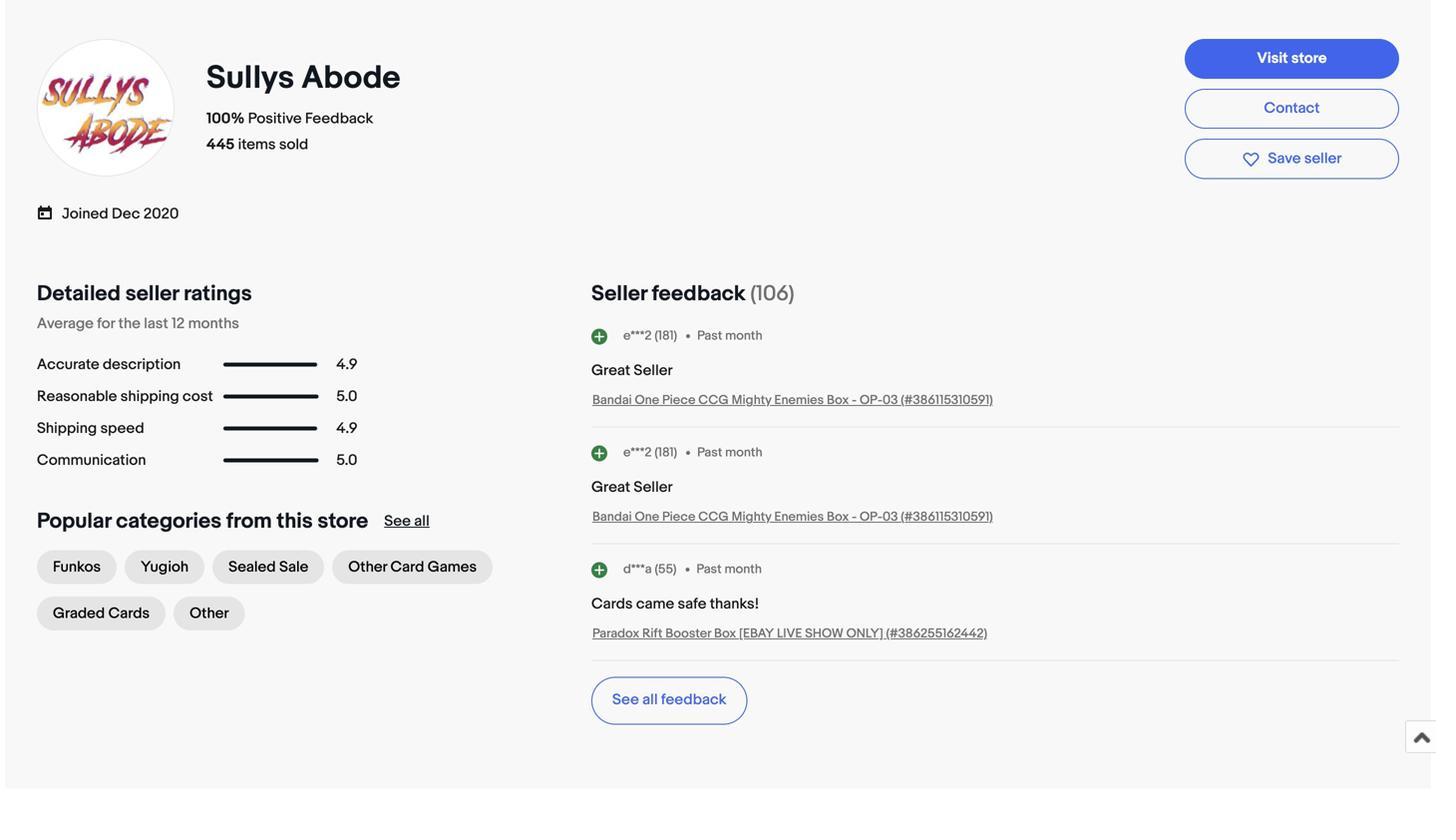 Task type: vqa. For each thing, say whether or not it's contained in the screenshot.
the topmost Piece
yes



Task type: describe. For each thing, give the bounding box(es) containing it.
seller for first bandai one piece ccg mighty enemies box - op-03 (#386115310591) link
[[634, 362, 673, 380]]

detailed
[[37, 281, 121, 307]]

seller feedback (106)
[[592, 281, 795, 307]]

contact link
[[1185, 89, 1400, 129]]

shipping speed
[[37, 420, 144, 438]]

graded cards
[[53, 605, 150, 623]]

(55)
[[655, 562, 677, 577]]

03 for 2nd bandai one piece ccg mighty enemies box - op-03 (#386115310591) link from the top
[[883, 510, 898, 525]]

2 vertical spatial box
[[714, 626, 737, 642]]

(106)
[[751, 281, 795, 307]]

other link
[[174, 597, 245, 631]]

graded
[[53, 605, 105, 623]]

mighty for first bandai one piece ccg mighty enemies box - op-03 (#386115310591) link
[[732, 393, 772, 408]]

month for 2nd bandai one piece ccg mighty enemies box - op-03 (#386115310591) link from the top
[[726, 445, 763, 460]]

one for first bandai one piece ccg mighty enemies box - op-03 (#386115310591) link
[[635, 393, 660, 408]]

positive
[[248, 110, 302, 128]]

thanks!
[[710, 595, 760, 613]]

months
[[188, 315, 239, 333]]

ccg for first bandai one piece ccg mighty enemies box - op-03 (#386115310591) link
[[699, 393, 729, 408]]

past for 2nd bandai one piece ccg mighty enemies box - op-03 (#386115310591) link from the top
[[698, 445, 723, 460]]

1 vertical spatial feedback
[[661, 691, 727, 709]]

graded cards link
[[37, 597, 166, 631]]

average
[[37, 315, 94, 333]]

speed
[[100, 420, 144, 438]]

contact
[[1265, 99, 1321, 117]]

abode
[[302, 59, 401, 98]]

[ebay
[[739, 626, 774, 642]]

save seller button
[[1185, 139, 1400, 179]]

ccg for 2nd bandai one piece ccg mighty enemies box - op-03 (#386115310591) link from the top
[[699, 510, 729, 525]]

paradox rift booster box [ebay live show only] (#386255162442) link
[[593, 626, 988, 642]]

sullys abode
[[207, 59, 401, 98]]

d***a
[[624, 562, 652, 577]]

month for paradox rift booster box [ebay live show only] (#386255162442) link
[[725, 562, 762, 577]]

visit store
[[1258, 49, 1328, 67]]

paradox
[[593, 626, 640, 642]]

5.0 for communication
[[336, 452, 358, 470]]

seller for save
[[1305, 150, 1343, 168]]

accurate description
[[37, 356, 181, 374]]

ratings
[[184, 281, 252, 307]]

cards came safe thanks!
[[592, 595, 760, 613]]

booster
[[666, 626, 712, 642]]

popular categories from this store
[[37, 509, 368, 534]]

categories
[[116, 509, 222, 534]]

mighty for 2nd bandai one piece ccg mighty enemies box - op-03 (#386115310591) link from the top
[[732, 510, 772, 525]]

seller for detailed
[[125, 281, 179, 307]]

4.9 for shipping speed
[[336, 420, 358, 438]]

save seller
[[1269, 150, 1343, 168]]

e***2 for 2nd bandai one piece ccg mighty enemies box - op-03 (#386115310591) link from the top
[[624, 445, 652, 460]]

bandai one piece ccg mighty enemies box - op-03 (#386115310591) for 2nd bandai one piece ccg mighty enemies box - op-03 (#386115310591) link from the top
[[593, 510, 994, 525]]

month for first bandai one piece ccg mighty enemies box - op-03 (#386115310591) link
[[726, 328, 763, 344]]

all for see all
[[414, 513, 430, 530]]

other card games link
[[333, 550, 493, 584]]

sold
[[279, 136, 308, 154]]

rift
[[643, 626, 663, 642]]

d***a (55)
[[624, 562, 677, 577]]

this
[[277, 509, 313, 534]]

seller for 2nd bandai one piece ccg mighty enemies box - op-03 (#386115310591) link from the top
[[634, 479, 673, 497]]

reasonable shipping cost
[[37, 388, 213, 406]]

piece for first bandai one piece ccg mighty enemies box - op-03 (#386115310591) link
[[663, 393, 696, 408]]

e***2 (181) for first bandai one piece ccg mighty enemies box - op-03 (#386115310591) link
[[624, 328, 678, 344]]

445
[[207, 136, 235, 154]]

sullys
[[207, 59, 294, 98]]

past month for 2nd bandai one piece ccg mighty enemies box - op-03 (#386115310591) link from the top
[[698, 445, 763, 460]]

reasonable
[[37, 388, 117, 406]]

accurate
[[37, 356, 99, 374]]

the
[[118, 315, 141, 333]]

card
[[391, 558, 425, 576]]

2020
[[143, 205, 179, 223]]

description
[[103, 356, 181, 374]]

one for 2nd bandai one piece ccg mighty enemies box - op-03 (#386115310591) link from the top
[[635, 510, 660, 525]]



Task type: locate. For each thing, give the bounding box(es) containing it.
feedback
[[652, 281, 746, 307], [661, 691, 727, 709]]

see for see all
[[384, 513, 411, 530]]

great seller for 2nd bandai one piece ccg mighty enemies box - op-03 (#386115310591) link from the top
[[592, 479, 673, 497]]

0 vertical spatial (#386115310591)
[[901, 393, 994, 408]]

1 piece from the top
[[663, 393, 696, 408]]

1 vertical spatial great
[[592, 479, 631, 497]]

other card games
[[348, 558, 477, 576]]

enemies for first bandai one piece ccg mighty enemies box - op-03 (#386115310591) link
[[775, 393, 824, 408]]

0 vertical spatial other
[[348, 558, 387, 576]]

past month for first bandai one piece ccg mighty enemies box - op-03 (#386115310591) link
[[698, 328, 763, 344]]

1 vertical spatial op-
[[860, 510, 883, 525]]

see down "paradox"
[[613, 691, 639, 709]]

cards
[[592, 595, 633, 613], [108, 605, 150, 623]]

cost
[[183, 388, 213, 406]]

past
[[698, 328, 723, 344], [698, 445, 723, 460], [697, 562, 722, 577]]

store right the 'visit'
[[1292, 49, 1328, 67]]

100%
[[207, 110, 245, 128]]

dec
[[112, 205, 140, 223]]

past month
[[698, 328, 763, 344], [698, 445, 763, 460], [697, 562, 762, 577]]

bandai one piece ccg mighty enemies box - op-03 (#386115310591)
[[593, 393, 994, 408], [593, 510, 994, 525]]

- for 2nd bandai one piece ccg mighty enemies box - op-03 (#386115310591) link from the top
[[852, 510, 857, 525]]

1 horizontal spatial all
[[643, 691, 658, 709]]

0 vertical spatial e***2 (181)
[[624, 328, 678, 344]]

came
[[636, 595, 675, 613]]

other for other
[[190, 605, 229, 623]]

0 vertical spatial feedback
[[652, 281, 746, 307]]

funkos link
[[37, 550, 117, 584]]

piece for 2nd bandai one piece ccg mighty enemies box - op-03 (#386115310591) link from the top
[[663, 510, 696, 525]]

bandai one piece ccg mighty enemies box - op-03 (#386115310591) for first bandai one piece ccg mighty enemies box - op-03 (#386115310591) link
[[593, 393, 994, 408]]

0 vertical spatial ccg
[[699, 393, 729, 408]]

feedback
[[305, 110, 374, 128]]

all up other card games on the left bottom of page
[[414, 513, 430, 530]]

1 vertical spatial one
[[635, 510, 660, 525]]

(181) for first bandai one piece ccg mighty enemies box - op-03 (#386115310591) link
[[655, 328, 678, 344]]

seller inside button
[[1305, 150, 1343, 168]]

all down rift
[[643, 691, 658, 709]]

store right this
[[318, 509, 368, 534]]

feedback left (106)
[[652, 281, 746, 307]]

last
[[144, 315, 168, 333]]

1 vertical spatial seller
[[634, 362, 673, 380]]

sealed sale link
[[213, 550, 325, 584]]

live
[[777, 626, 803, 642]]

0 vertical spatial see
[[384, 513, 411, 530]]

e***2 (181)
[[624, 328, 678, 344], [624, 445, 678, 460]]

1 03 from the top
[[883, 393, 898, 408]]

enemies for 2nd bandai one piece ccg mighty enemies box - op-03 (#386115310591) link from the top
[[775, 510, 824, 525]]

0 horizontal spatial seller
[[125, 281, 179, 307]]

1 one from the top
[[635, 393, 660, 408]]

2 5.0 from the top
[[336, 452, 358, 470]]

0 vertical spatial great seller
[[592, 362, 673, 380]]

2 bandai from the top
[[593, 510, 632, 525]]

2 (#386115310591) from the top
[[901, 510, 994, 525]]

bandai for 2nd bandai one piece ccg mighty enemies box - op-03 (#386115310591) link from the top
[[593, 510, 632, 525]]

0 vertical spatial one
[[635, 393, 660, 408]]

1 vertical spatial e***2 (181)
[[624, 445, 678, 460]]

popular
[[37, 509, 111, 534]]

-
[[852, 393, 857, 408], [852, 510, 857, 525]]

great seller down seller feedback (106)
[[592, 362, 673, 380]]

great seller
[[592, 362, 673, 380], [592, 479, 673, 497]]

yugioh link
[[125, 550, 205, 584]]

0 vertical spatial enemies
[[775, 393, 824, 408]]

0 vertical spatial all
[[414, 513, 430, 530]]

0 vertical spatial past
[[698, 328, 723, 344]]

0 vertical spatial mighty
[[732, 393, 772, 408]]

0 vertical spatial bandai one piece ccg mighty enemies box - op-03 (#386115310591) link
[[593, 393, 994, 408]]

2 vertical spatial seller
[[634, 479, 673, 497]]

1 vertical spatial e***2
[[624, 445, 652, 460]]

see all feedback
[[613, 691, 727, 709]]

2 4.9 from the top
[[336, 420, 358, 438]]

1 vertical spatial past month
[[698, 445, 763, 460]]

past for first bandai one piece ccg mighty enemies box - op-03 (#386115310591) link
[[698, 328, 723, 344]]

1 vertical spatial (#386115310591)
[[901, 510, 994, 525]]

visit store link
[[1185, 39, 1400, 79]]

text__icon wrapper image
[[37, 203, 62, 221]]

1 great from the top
[[592, 362, 631, 380]]

see all link
[[384, 513, 430, 530]]

5.0 for reasonable shipping cost
[[336, 388, 358, 406]]

1 vertical spatial see
[[613, 691, 639, 709]]

0 vertical spatial past month
[[698, 328, 763, 344]]

save
[[1269, 150, 1302, 168]]

0 vertical spatial -
[[852, 393, 857, 408]]

1 vertical spatial box
[[827, 510, 849, 525]]

sealed
[[229, 558, 276, 576]]

store
[[1292, 49, 1328, 67], [318, 509, 368, 534]]

bandai one piece ccg mighty enemies box - op-03 (#386115310591) link
[[593, 393, 994, 408], [593, 510, 994, 525]]

1 vertical spatial 5.0
[[336, 452, 358, 470]]

1 vertical spatial bandai one piece ccg mighty enemies box - op-03 (#386115310591)
[[593, 510, 994, 525]]

2 bandai one piece ccg mighty enemies box - op-03 (#386115310591) from the top
[[593, 510, 994, 525]]

0 vertical spatial (181)
[[655, 328, 678, 344]]

feedback down booster on the left bottom of page
[[661, 691, 727, 709]]

all for see all feedback
[[643, 691, 658, 709]]

for
[[97, 315, 115, 333]]

2 vertical spatial month
[[725, 562, 762, 577]]

1 bandai from the top
[[593, 393, 632, 408]]

1 e***2 from the top
[[624, 328, 652, 344]]

op-
[[860, 393, 883, 408], [860, 510, 883, 525]]

see for see all feedback
[[613, 691, 639, 709]]

2 03 from the top
[[883, 510, 898, 525]]

seller right save at the top of page
[[1305, 150, 1343, 168]]

1 vertical spatial other
[[190, 605, 229, 623]]

1 4.9 from the top
[[336, 356, 358, 374]]

0 vertical spatial 5.0
[[336, 388, 358, 406]]

bandai for first bandai one piece ccg mighty enemies box - op-03 (#386115310591) link
[[593, 393, 632, 408]]

0 vertical spatial op-
[[860, 393, 883, 408]]

2 great from the top
[[592, 479, 631, 497]]

1 horizontal spatial seller
[[1305, 150, 1343, 168]]

1 vertical spatial 4.9
[[336, 420, 358, 438]]

average for the last 12 months
[[37, 315, 239, 333]]

0 vertical spatial bandai
[[593, 393, 632, 408]]

paradox rift booster box [ebay live show only] (#386255162442)
[[593, 626, 988, 642]]

1 - from the top
[[852, 393, 857, 408]]

enemies
[[775, 393, 824, 408], [775, 510, 824, 525]]

2 e***2 (181) from the top
[[624, 445, 678, 460]]

see up "card"
[[384, 513, 411, 530]]

1 horizontal spatial other
[[348, 558, 387, 576]]

op- for first bandai one piece ccg mighty enemies box - op-03 (#386115310591) link
[[860, 393, 883, 408]]

1 great seller from the top
[[592, 362, 673, 380]]

great seller up d***a
[[592, 479, 673, 497]]

piece
[[663, 393, 696, 408], [663, 510, 696, 525]]

all
[[414, 513, 430, 530], [643, 691, 658, 709]]

sealed sale
[[229, 558, 309, 576]]

03 for first bandai one piece ccg mighty enemies box - op-03 (#386115310591) link
[[883, 393, 898, 408]]

0 vertical spatial store
[[1292, 49, 1328, 67]]

4.9
[[336, 356, 358, 374], [336, 420, 358, 438]]

12
[[172, 315, 185, 333]]

1 vertical spatial bandai
[[593, 510, 632, 525]]

safe
[[678, 595, 707, 613]]

1 vertical spatial mighty
[[732, 510, 772, 525]]

1 vertical spatial bandai one piece ccg mighty enemies box - op-03 (#386115310591) link
[[593, 510, 994, 525]]

sullys abode link
[[207, 59, 408, 98]]

1 e***2 (181) from the top
[[624, 328, 678, 344]]

joined dec 2020
[[62, 205, 179, 223]]

funkos
[[53, 558, 101, 576]]

1 vertical spatial enemies
[[775, 510, 824, 525]]

2 - from the top
[[852, 510, 857, 525]]

0 vertical spatial 4.9
[[336, 356, 358, 374]]

1 (181) from the top
[[655, 328, 678, 344]]

2 vertical spatial past
[[697, 562, 722, 577]]

1 horizontal spatial cards
[[592, 595, 633, 613]]

seller
[[1305, 150, 1343, 168], [125, 281, 179, 307]]

1 vertical spatial great seller
[[592, 479, 673, 497]]

03
[[883, 393, 898, 408], [883, 510, 898, 525]]

2 mighty from the top
[[732, 510, 772, 525]]

0 horizontal spatial all
[[414, 513, 430, 530]]

cards right the graded
[[108, 605, 150, 623]]

2 one from the top
[[635, 510, 660, 525]]

other for other card games
[[348, 558, 387, 576]]

100% positive feedback 445 items sold
[[207, 110, 374, 154]]

0 vertical spatial e***2
[[624, 328, 652, 344]]

1 mighty from the top
[[732, 393, 772, 408]]

0 vertical spatial 03
[[883, 393, 898, 408]]

(#386115310591) for first bandai one piece ccg mighty enemies box - op-03 (#386115310591) link
[[901, 393, 994, 408]]

joined
[[62, 205, 108, 223]]

0 vertical spatial seller
[[592, 281, 647, 307]]

detailed seller ratings
[[37, 281, 252, 307]]

0 vertical spatial box
[[827, 393, 849, 408]]

2 e***2 from the top
[[624, 445, 652, 460]]

4.9 for accurate description
[[336, 356, 358, 374]]

cards up "paradox"
[[592, 595, 633, 613]]

1 (#386115310591) from the top
[[901, 393, 994, 408]]

1 vertical spatial piece
[[663, 510, 696, 525]]

visit
[[1258, 49, 1289, 67]]

0 horizontal spatial other
[[190, 605, 229, 623]]

1 vertical spatial past
[[698, 445, 723, 460]]

from
[[226, 509, 272, 534]]

op- for 2nd bandai one piece ccg mighty enemies box - op-03 (#386115310591) link from the top
[[860, 510, 883, 525]]

0 vertical spatial great
[[592, 362, 631, 380]]

past month for paradox rift booster box [ebay live show only] (#386255162442) link
[[697, 562, 762, 577]]

bandai
[[593, 393, 632, 408], [593, 510, 632, 525]]

seller
[[592, 281, 647, 307], [634, 362, 673, 380], [634, 479, 673, 497]]

0 horizontal spatial cards
[[108, 605, 150, 623]]

communication
[[37, 452, 146, 470]]

2 op- from the top
[[860, 510, 883, 525]]

other left "card"
[[348, 558, 387, 576]]

0 vertical spatial piece
[[663, 393, 696, 408]]

2 piece from the top
[[663, 510, 696, 525]]

sale
[[279, 558, 309, 576]]

e***2 (181) for 2nd bandai one piece ccg mighty enemies box - op-03 (#386115310591) link from the top
[[624, 445, 678, 460]]

2 vertical spatial past month
[[697, 562, 762, 577]]

1 vertical spatial all
[[643, 691, 658, 709]]

mighty
[[732, 393, 772, 408], [732, 510, 772, 525]]

2 great seller from the top
[[592, 479, 673, 497]]

all inside see all feedback link
[[643, 691, 658, 709]]

yugioh
[[141, 558, 189, 576]]

0 horizontal spatial store
[[318, 509, 368, 534]]

great seller for first bandai one piece ccg mighty enemies box - op-03 (#386115310591) link
[[592, 362, 673, 380]]

ccg
[[699, 393, 729, 408], [699, 510, 729, 525]]

(#386115310591) for 2nd bandai one piece ccg mighty enemies box - op-03 (#386115310591) link from the top
[[901, 510, 994, 525]]

see all
[[384, 513, 430, 530]]

1 vertical spatial ccg
[[699, 510, 729, 525]]

great for first bandai one piece ccg mighty enemies box - op-03 (#386115310591) link
[[592, 362, 631, 380]]

1 vertical spatial seller
[[125, 281, 179, 307]]

1 vertical spatial -
[[852, 510, 857, 525]]

1 horizontal spatial store
[[1292, 49, 1328, 67]]

1 op- from the top
[[860, 393, 883, 408]]

1 ccg from the top
[[699, 393, 729, 408]]

box for 2nd bandai one piece ccg mighty enemies box - op-03 (#386115310591) link from the top
[[827, 510, 849, 525]]

- for first bandai one piece ccg mighty enemies box - op-03 (#386115310591) link
[[852, 393, 857, 408]]

2 (181) from the top
[[655, 445, 678, 460]]

shipping
[[121, 388, 179, 406]]

(181) for 2nd bandai one piece ccg mighty enemies box - op-03 (#386115310591) link from the top
[[655, 445, 678, 460]]

2 bandai one piece ccg mighty enemies box - op-03 (#386115310591) link from the top
[[593, 510, 994, 525]]

great for 2nd bandai one piece ccg mighty enemies box - op-03 (#386115310591) link from the top
[[592, 479, 631, 497]]

sullys abode image
[[36, 38, 176, 178]]

e***2
[[624, 328, 652, 344], [624, 445, 652, 460]]

games
[[428, 558, 477, 576]]

other down sealed
[[190, 605, 229, 623]]

1 vertical spatial store
[[318, 509, 368, 534]]

1 bandai one piece ccg mighty enemies box - op-03 (#386115310591) link from the top
[[593, 393, 994, 408]]

1 enemies from the top
[[775, 393, 824, 408]]

1 vertical spatial (181)
[[655, 445, 678, 460]]

shipping
[[37, 420, 97, 438]]

items
[[238, 136, 276, 154]]

(#386255162442)
[[887, 626, 988, 642]]

(#386115310591)
[[901, 393, 994, 408], [901, 510, 994, 525]]

one
[[635, 393, 660, 408], [635, 510, 660, 525]]

seller up last
[[125, 281, 179, 307]]

(181)
[[655, 328, 678, 344], [655, 445, 678, 460]]

show
[[805, 626, 844, 642]]

1 vertical spatial month
[[726, 445, 763, 460]]

only]
[[847, 626, 884, 642]]

see all feedback link
[[592, 677, 748, 725]]

e***2 for first bandai one piece ccg mighty enemies box - op-03 (#386115310591) link
[[624, 328, 652, 344]]

past for paradox rift booster box [ebay live show only] (#386255162442) link
[[697, 562, 722, 577]]

0 vertical spatial bandai one piece ccg mighty enemies box - op-03 (#386115310591)
[[593, 393, 994, 408]]

1 bandai one piece ccg mighty enemies box - op-03 (#386115310591) from the top
[[593, 393, 994, 408]]

0 vertical spatial seller
[[1305, 150, 1343, 168]]

2 ccg from the top
[[699, 510, 729, 525]]

0 vertical spatial month
[[726, 328, 763, 344]]

0 horizontal spatial see
[[384, 513, 411, 530]]

1 5.0 from the top
[[336, 388, 358, 406]]

2 enemies from the top
[[775, 510, 824, 525]]

box for first bandai one piece ccg mighty enemies box - op-03 (#386115310591) link
[[827, 393, 849, 408]]

1 horizontal spatial see
[[613, 691, 639, 709]]

1 vertical spatial 03
[[883, 510, 898, 525]]



